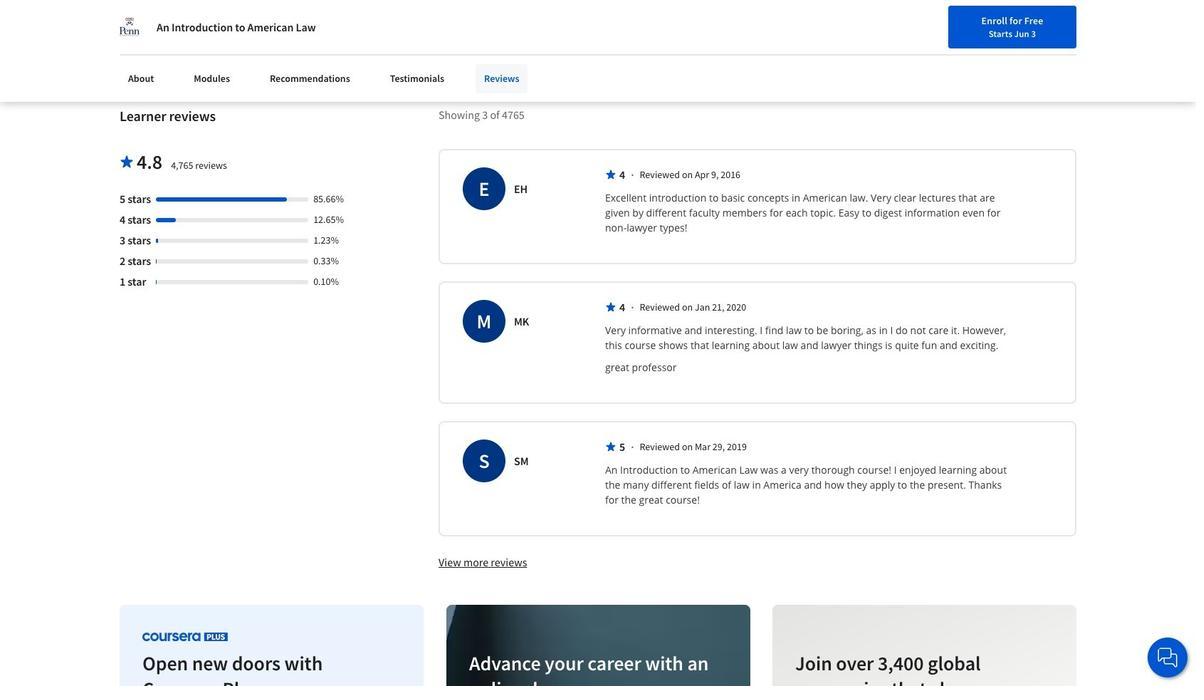 Task type: locate. For each thing, give the bounding box(es) containing it.
menu item
[[911, 6, 992, 40]]

menu
[[703, 0, 1077, 46]]

None search field
[[303, 7, 649, 39]]



Task type: describe. For each thing, give the bounding box(es) containing it.
coursera plus image
[[142, 632, 228, 641]]

university of pennsylvania image
[[120, 17, 140, 37]]

coursera image
[[120, 12, 210, 35]]



Task type: vqa. For each thing, say whether or not it's contained in the screenshot.
Overview link
no



